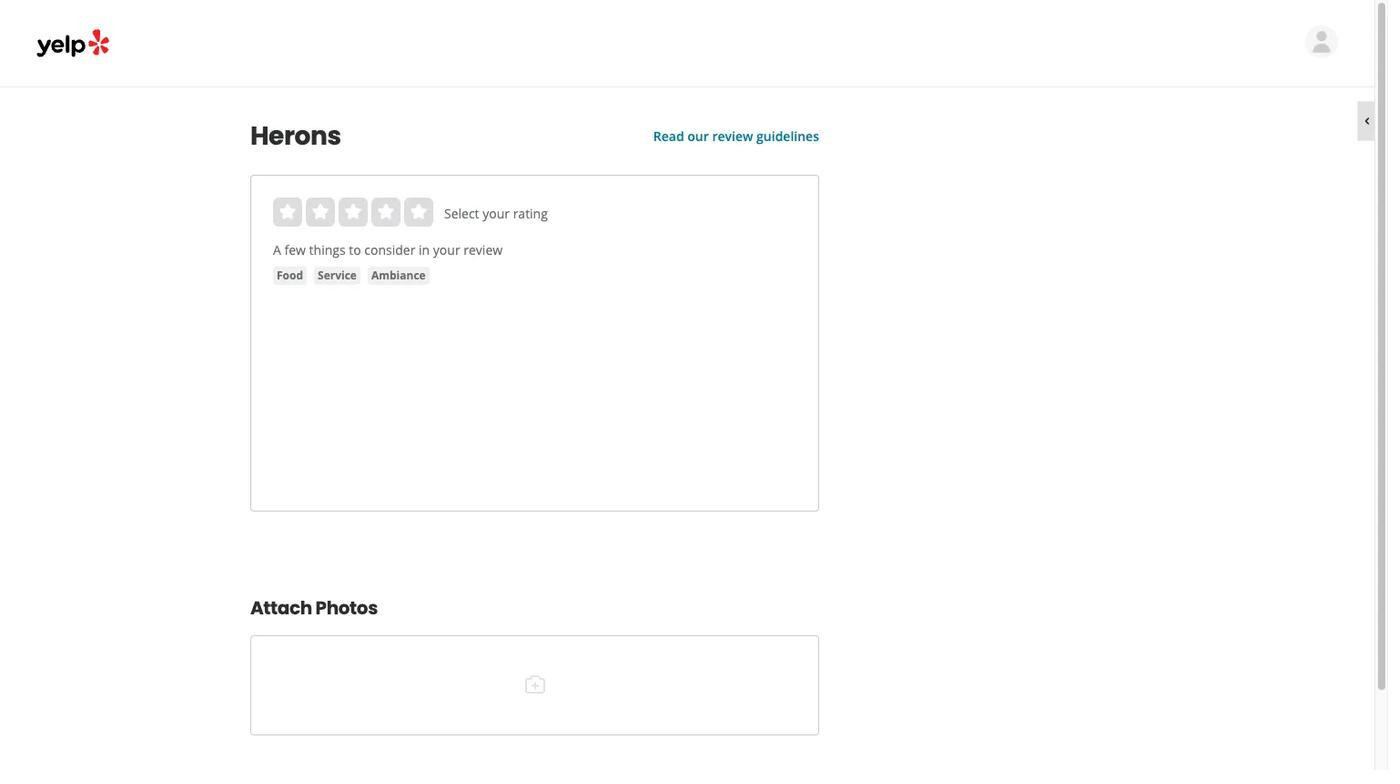 Task type: describe. For each thing, give the bounding box(es) containing it.
rating
[[513, 205, 548, 222]]

1 vertical spatial your
[[433, 241, 460, 259]]

photos
[[316, 595, 378, 621]]

rating element
[[273, 198, 433, 227]]

read our review guidelines link
[[654, 127, 819, 145]]

read
[[654, 127, 684, 145]]

0 vertical spatial review
[[712, 127, 753, 145]]

guidelines
[[757, 127, 819, 145]]

in
[[419, 241, 430, 259]]

consider
[[364, 241, 416, 259]]

food
[[277, 268, 303, 283]]

things
[[309, 241, 346, 259]]

herons link
[[250, 118, 610, 154]]

a
[[273, 241, 281, 259]]

cj b. image
[[1306, 25, 1338, 58]]

our
[[688, 127, 709, 145]]



Task type: locate. For each thing, give the bounding box(es) containing it.
ambiance
[[371, 268, 426, 283]]

review
[[712, 127, 753, 145], [464, 241, 503, 259]]

None radio
[[273, 198, 302, 227], [371, 198, 401, 227], [273, 198, 302, 227], [371, 198, 401, 227]]

0 horizontal spatial your
[[433, 241, 460, 259]]

attach
[[250, 595, 312, 621]]

service
[[318, 268, 357, 283]]

attach photos
[[250, 595, 378, 621]]

0 horizontal spatial review
[[464, 241, 503, 259]]

select
[[444, 205, 479, 222]]

1 vertical spatial review
[[464, 241, 503, 259]]

review down select your rating at the top
[[464, 241, 503, 259]]

attach photos image
[[524, 673, 546, 695]]

your
[[483, 205, 510, 222], [433, 241, 460, 259]]

a few things to consider in your review
[[273, 241, 503, 259]]

0 vertical spatial your
[[483, 205, 510, 222]]

open sidebar icon image
[[1360, 113, 1375, 128], [1360, 113, 1375, 128]]

read our review guidelines
[[654, 127, 819, 145]]

few
[[284, 241, 306, 259]]

None radio
[[306, 198, 335, 227], [339, 198, 368, 227], [404, 198, 433, 227], [306, 198, 335, 227], [339, 198, 368, 227], [404, 198, 433, 227]]

review right our at the top of the page
[[712, 127, 753, 145]]

select your rating
[[444, 205, 548, 222]]

to
[[349, 241, 361, 259]]

1 horizontal spatial review
[[712, 127, 753, 145]]

your left rating
[[483, 205, 510, 222]]

herons
[[250, 118, 341, 154]]

1 horizontal spatial your
[[483, 205, 510, 222]]

your right in
[[433, 241, 460, 259]]



Task type: vqa. For each thing, say whether or not it's contained in the screenshot.
Photos
yes



